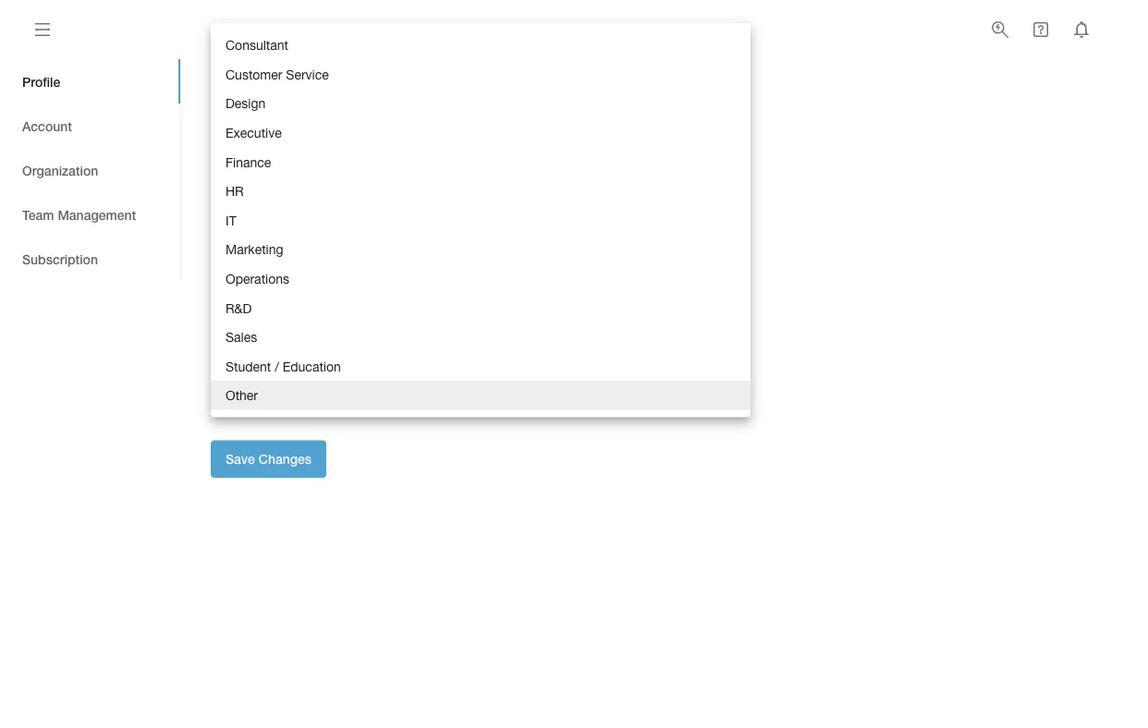 Task type: describe. For each thing, give the bounding box(es) containing it.
it option
[[211, 206, 751, 235]]

subscription link
[[0, 237, 180, 281]]

finance option
[[211, 147, 751, 177]]

sales option
[[211, 323, 751, 352]]

John text field
[[211, 233, 473, 263]]

sales
[[226, 329, 257, 345]]

subscription
[[22, 251, 98, 266]]

student
[[226, 359, 271, 374]]

account
[[22, 118, 72, 133]]

design
[[226, 96, 266, 111]]

changes
[[259, 451, 312, 467]]

team
[[22, 207, 54, 222]]

operations option
[[211, 264, 751, 293]]

it
[[226, 213, 236, 228]]

tab list containing profile
[[0, 59, 180, 281]]

other for other popup button
[[211, 387, 248, 404]]

student / education
[[226, 359, 341, 374]]

js button
[[211, 122, 301, 182]]

consultant
[[226, 37, 288, 53]]

service
[[286, 67, 329, 82]]

save
[[226, 451, 255, 467]]

student / education option
[[211, 352, 751, 381]]

education
[[283, 359, 341, 374]]

organization
[[22, 162, 98, 178]]

customer service
[[226, 67, 329, 82]]

finance
[[226, 154, 271, 170]]

other option
[[211, 381, 751, 410]]

save changes
[[226, 451, 312, 467]]

list box containing consultant
[[211, 23, 751, 418]]

team management link
[[0, 192, 180, 237]]

account link
[[0, 104, 180, 148]]

organization link
[[0, 148, 180, 192]]

hr
[[226, 183, 244, 199]]



Task type: vqa. For each thing, say whether or not it's contained in the screenshot.
Sales
yes



Task type: locate. For each thing, give the bounding box(es) containing it.
r&d
[[226, 300, 252, 316]]

js
[[232, 139, 248, 165]]

tab list
[[0, 59, 180, 281]]

operations
[[226, 271, 289, 286]]

customer service option
[[211, 60, 751, 89]]

executive option
[[211, 118, 751, 147]]

design option
[[211, 89, 751, 118]]

other
[[211, 387, 248, 404], [226, 388, 258, 403]]

team management
[[22, 207, 136, 222]]

profile up account at the left top
[[22, 74, 60, 89]]

profile
[[22, 74, 60, 89], [211, 83, 268, 106]]

executive
[[226, 125, 282, 140]]

other for other option at bottom
[[226, 388, 258, 403]]

save changes button
[[211, 440, 326, 478]]

marketing option
[[211, 235, 751, 264]]

management
[[58, 207, 136, 222]]

profile link
[[0, 59, 180, 104]]

hr option
[[211, 177, 751, 206]]

CEO text field
[[211, 307, 751, 337]]

/
[[275, 359, 279, 374]]

consultant option
[[211, 31, 751, 60]]

r&d option
[[211, 293, 751, 323]]

marketing
[[226, 242, 283, 257]]

0 horizontal spatial profile
[[22, 74, 60, 89]]

other button
[[211, 381, 751, 411]]

1 horizontal spatial profile
[[211, 83, 268, 106]]

profile down customer
[[211, 83, 268, 106]]

other inside option
[[226, 388, 258, 403]]

list box
[[211, 23, 751, 418]]

other inside popup button
[[211, 387, 248, 404]]

customer
[[226, 67, 282, 82]]



